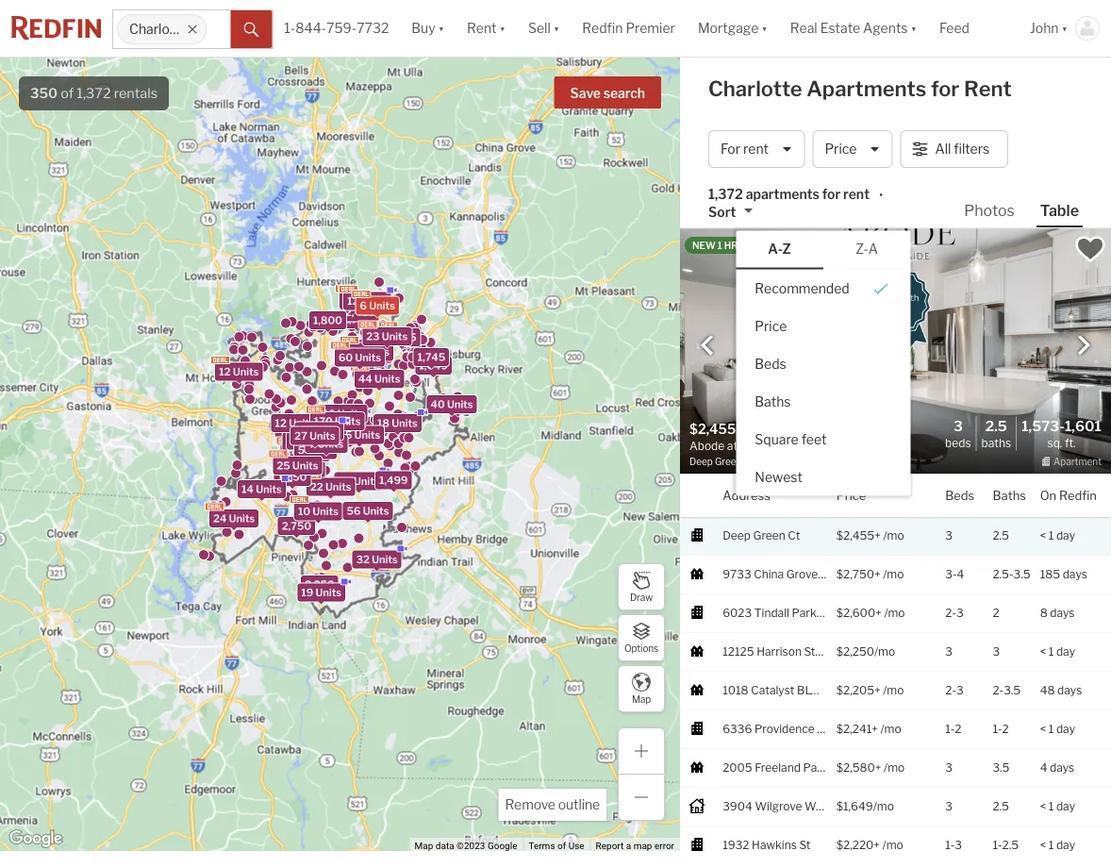 Task type: vqa. For each thing, say whether or not it's contained in the screenshot.
phone at the bottom left of page
no



Task type: describe. For each thing, give the bounding box(es) containing it.
15
[[291, 441, 303, 453]]

18 units
[[378, 417, 418, 429]]

844-
[[296, 20, 327, 36]]

rentals
[[114, 85, 158, 101]]

0 horizontal spatial baths button
[[736, 382, 911, 420]]

all filters button
[[901, 130, 1009, 168]]

redfin inside redfin premier button
[[583, 20, 623, 36]]

2-3 for 2-3.5
[[946, 684, 964, 698]]

•
[[880, 187, 884, 203]]

redfin inside on redfin button
[[1060, 488, 1098, 503]]

previous button image
[[698, 336, 717, 355]]

remove
[[505, 797, 556, 813]]

charlotte for charlotte
[[129, 21, 187, 37]]

12125 harrison steel dr
[[723, 645, 847, 659]]

44 units
[[359, 373, 401, 385]]

1,800
[[313, 314, 342, 327]]

1 vertical spatial 23
[[366, 331, 380, 343]]

ct
[[788, 529, 801, 543]]

sort
[[709, 204, 736, 220]]

newest button
[[736, 458, 911, 496]]

$1,649
[[837, 800, 874, 814]]

deep green ct
[[723, 529, 801, 543]]

days for 185 days
[[1063, 568, 1088, 581]]

$2,455+ /mo
[[837, 529, 905, 543]]

for rent button
[[709, 130, 805, 168]]

real
[[791, 20, 818, 36]]

outline
[[559, 797, 600, 813]]

2.5 baths
[[982, 417, 1012, 450]]

4 units
[[296, 431, 331, 443]]

< 1 day for $1,649
[[1041, 800, 1076, 814]]

2 1-2 from the left
[[993, 723, 1010, 736]]

steel
[[805, 645, 832, 659]]

1 vertical spatial 22 units
[[310, 481, 352, 493]]

< 1 day for $2,455+
[[1041, 529, 1076, 543]]

/mo right $2,750+ at the bottom of the page
[[884, 568, 905, 581]]

1018 catalyst blvd $2,205+ /mo
[[723, 684, 905, 698]]

▾ for buy ▾
[[438, 20, 445, 36]]

2 vertical spatial price button
[[837, 475, 867, 517]]

0 vertical spatial 23 units
[[344, 294, 385, 307]]

0 horizontal spatial 40
[[307, 432, 321, 444]]

170 units
[[314, 415, 361, 428]]

/mo down $2,600+
[[875, 645, 896, 659]]

< for $2,241+
[[1041, 723, 1047, 736]]

2 vertical spatial price
[[837, 488, 867, 503]]

photos
[[965, 201, 1015, 219]]

3 left 2-3.5
[[957, 684, 964, 698]]

baths inside baths button
[[755, 393, 791, 409]]

0 vertical spatial 16 units
[[302, 424, 342, 436]]

mortgage ▾
[[698, 20, 768, 36]]

photo of deep green ct, charlotte, nc 28269 image
[[680, 228, 1112, 474]]

2.5-3.5
[[993, 568, 1031, 581]]

15 units
[[291, 441, 331, 453]]

1,650
[[278, 471, 307, 483]]

18
[[378, 417, 390, 429]]

/mo right '$2,241+'
[[881, 723, 902, 736]]

3 beds
[[946, 417, 972, 450]]

5
[[298, 444, 305, 456]]

1 vertical spatial beds button
[[946, 475, 975, 517]]

0 horizontal spatial 16
[[281, 464, 293, 476]]

sq.
[[1048, 436, 1063, 450]]

square feet
[[755, 431, 827, 447]]

dr for harrison
[[834, 645, 847, 659]]

< for $2,250
[[1041, 645, 1047, 659]]

$2,250
[[837, 645, 875, 659]]

3 right $2,580+
[[946, 761, 953, 775]]

catalyst
[[751, 684, 795, 698]]

3 down 3-4 on the right of the page
[[957, 606, 964, 620]]

dr for tindall
[[819, 606, 832, 620]]

< 1 day for $2,241+
[[1041, 723, 1076, 736]]

32 units
[[356, 554, 398, 566]]

feet
[[802, 431, 827, 447]]

favorite button image
[[1075, 233, 1107, 265]]

< 1 day for $2,250
[[1041, 645, 1076, 659]]

table button
[[1037, 200, 1083, 227]]

address
[[723, 488, 771, 503]]

day for $1,649
[[1057, 800, 1076, 814]]

0 horizontal spatial beds button
[[736, 345, 911, 382]]

beds inside button
[[755, 356, 787, 372]]

7
[[309, 438, 316, 450]]

remove outline button
[[499, 789, 607, 821]]

2.5 for $1,649
[[993, 800, 1010, 814]]

1,372 inside the 1,372 apartments for rent •
[[709, 186, 744, 202]]

/mo right the $2,455+ on the bottom right of the page
[[884, 529, 905, 543]]

273 units
[[287, 435, 335, 448]]

46
[[321, 408, 335, 420]]

dr for freeland
[[831, 761, 843, 775]]

273
[[287, 435, 306, 448]]

all
[[936, 141, 952, 157]]

1-844-759-7732 link
[[284, 20, 389, 36]]

1 vertical spatial baths
[[982, 436, 1012, 450]]

1 vertical spatial 2,750
[[282, 520, 311, 532]]

0 vertical spatial 40
[[431, 398, 445, 411]]

remove outline
[[505, 797, 600, 813]]

ago
[[740, 240, 761, 251]]

< for $1,649
[[1041, 800, 1047, 814]]

4 for 4 days
[[1041, 761, 1048, 775]]

$2,750+
[[837, 568, 881, 581]]

37 units
[[348, 346, 390, 358]]

ft.
[[1065, 436, 1077, 450]]

0 vertical spatial rd
[[861, 568, 876, 581]]

save search
[[571, 85, 646, 101]]

2,580
[[286, 448, 316, 460]]

price button for recommended
[[736, 307, 911, 345]]

3 up 3-
[[946, 529, 953, 543]]

▾ for john ▾
[[1062, 20, 1068, 36]]

34
[[284, 447, 298, 459]]

6336 providence rd $2,241+ /mo
[[723, 723, 902, 736]]

7732
[[357, 20, 389, 36]]

google image
[[5, 827, 67, 851]]

dr for wilgrove
[[831, 800, 843, 814]]

options
[[625, 643, 659, 654]]

1,601
[[1065, 417, 1102, 434]]

day for $2,250
[[1057, 645, 1076, 659]]

2 horizontal spatial 1-
[[993, 723, 1003, 736]]

square feet button
[[736, 420, 911, 458]]

grove
[[787, 568, 818, 581]]

3904
[[723, 800, 753, 814]]

next button image
[[1075, 336, 1094, 355]]

address button
[[723, 475, 771, 517]]

9733
[[723, 568, 752, 581]]

5 units
[[298, 444, 333, 456]]

for
[[721, 141, 741, 157]]

feed button
[[929, 0, 1019, 57]]

2-3.5
[[993, 684, 1021, 698]]

2.5-
[[993, 568, 1014, 581]]

19
[[301, 587, 314, 599]]

options button
[[618, 614, 665, 662]]

62 units
[[338, 475, 380, 487]]

1 vertical spatial 22
[[310, 481, 323, 493]]

17
[[292, 436, 304, 448]]

real estate agents ▾ link
[[791, 0, 917, 57]]

17 units
[[292, 436, 332, 448]]

for for apartments
[[823, 186, 841, 202]]

map button
[[618, 665, 665, 713]]

remove charlotte image
[[187, 24, 198, 35]]

/mo right $2,580+
[[884, 761, 905, 775]]

1 for $1,649
[[1049, 800, 1055, 814]]

2.5 inside 2.5 baths
[[986, 417, 1008, 434]]

john
[[1031, 20, 1059, 36]]

2- for 2-3.5
[[946, 684, 957, 698]]

27
[[295, 430, 307, 442]]

3.5 for 2.5-
[[1014, 568, 1031, 581]]

rent inside button
[[744, 141, 769, 157]]

1 vertical spatial 16 units
[[281, 464, 321, 476]]

2-3 for 2
[[946, 606, 964, 620]]

1 for $2,241+
[[1049, 723, 1055, 736]]

favorite button checkbox
[[1075, 233, 1107, 265]]

2- left the 48
[[993, 684, 1004, 698]]

a-
[[768, 241, 783, 257]]

mortgage ▾ button
[[687, 0, 779, 57]]

62
[[338, 475, 352, 487]]

350
[[30, 85, 58, 101]]

0 horizontal spatial 1,372
[[77, 85, 111, 101]]

harrison
[[757, 645, 802, 659]]

37
[[348, 346, 362, 358]]

$2,455+
[[837, 529, 881, 543]]



Task type: locate. For each thing, give the bounding box(es) containing it.
baths up square
[[755, 393, 791, 409]]

0 vertical spatial 2-3
[[946, 606, 964, 620]]

0 horizontal spatial 40 units
[[307, 432, 349, 444]]

4 < 1 day from the top
[[1041, 800, 1076, 814]]

2 inside map region
[[305, 428, 312, 440]]

0 vertical spatial beds
[[755, 356, 787, 372]]

3 left 2.5 baths
[[954, 417, 963, 434]]

1 down 4 days
[[1049, 800, 1055, 814]]

2 vertical spatial 4
[[1041, 761, 1048, 775]]

1 horizontal spatial 40 units
[[431, 398, 473, 411]]

rent left the •
[[844, 186, 870, 202]]

1 vertical spatial 14
[[242, 483, 254, 495]]

price down charlotte apartments for rent
[[825, 141, 857, 157]]

1 left "hr"
[[718, 240, 723, 251]]

a-z button
[[736, 231, 824, 269]]

1 horizontal spatial rd
[[861, 568, 876, 581]]

dialog containing a-z
[[736, 231, 911, 496]]

all filters
[[936, 141, 990, 157]]

0 horizontal spatial 1-
[[284, 20, 296, 36]]

< 1 day up "185 days"
[[1041, 529, 1076, 543]]

days right 8
[[1051, 606, 1075, 620]]

170
[[314, 415, 333, 428]]

park right tindall
[[792, 606, 817, 620]]

photos button
[[961, 200, 1037, 226]]

submit search image
[[244, 22, 259, 38]]

day up 48 days
[[1057, 645, 1076, 659]]

0 horizontal spatial rd
[[818, 723, 832, 736]]

▾ right agents
[[911, 20, 917, 36]]

beds button down recommended button at the top of the page
[[736, 345, 911, 382]]

0 horizontal spatial for
[[823, 186, 841, 202]]

1,372
[[77, 85, 111, 101], [709, 186, 744, 202]]

12
[[347, 295, 359, 307], [219, 366, 231, 378], [275, 417, 287, 429], [290, 435, 302, 447]]

16 units
[[302, 424, 342, 436], [281, 464, 321, 476]]

4 day from the top
[[1057, 800, 1076, 814]]

1 horizontal spatial 1,372
[[709, 186, 744, 202]]

way
[[805, 800, 828, 814]]

redfin left premier
[[583, 20, 623, 36]]

real estate agents ▾ button
[[779, 0, 929, 57]]

1 vertical spatial charlotte
[[709, 76, 803, 101]]

1 vertical spatial rent
[[844, 186, 870, 202]]

rent
[[467, 20, 497, 36], [964, 76, 1012, 101]]

23 left 6
[[344, 294, 357, 307]]

46 units
[[321, 408, 364, 420]]

3 down 3-
[[946, 645, 953, 659]]

0 vertical spatial 3.5
[[1014, 568, 1031, 581]]

1 horizontal spatial rent
[[844, 186, 870, 202]]

park for freeland
[[804, 761, 828, 775]]

1 vertical spatial 2-3
[[946, 684, 964, 698]]

1 vertical spatial for
[[823, 186, 841, 202]]

1 horizontal spatial rent
[[964, 76, 1012, 101]]

price button
[[813, 130, 893, 168], [736, 307, 911, 345], [837, 475, 867, 517]]

1 horizontal spatial beds button
[[946, 475, 975, 517]]

day up "185 days"
[[1057, 529, 1076, 543]]

0 vertical spatial 1,372
[[77, 85, 111, 101]]

3.5 for 2-
[[1004, 684, 1021, 698]]

dr left $2,600+
[[819, 606, 832, 620]]

on redfin
[[1041, 488, 1098, 503]]

days down 48 days
[[1050, 761, 1075, 775]]

14 units down 25
[[242, 483, 282, 495]]

1,372 up sort
[[709, 186, 744, 202]]

1-844-759-7732
[[284, 20, 389, 36]]

2 vertical spatial 2.5
[[993, 800, 1010, 814]]

dr right "way"
[[831, 800, 843, 814]]

1 vertical spatial baths button
[[993, 475, 1027, 517]]

days for 48 days
[[1058, 684, 1083, 698]]

16 units up 7 units
[[302, 424, 342, 436]]

< down the 48
[[1041, 723, 1047, 736]]

baths right the 3 beds
[[982, 436, 1012, 450]]

0 vertical spatial 22
[[299, 425, 312, 438]]

new 1 hr ago
[[693, 240, 761, 251]]

8
[[1041, 606, 1048, 620]]

1 vertical spatial rd
[[818, 723, 832, 736]]

▾ right buy
[[438, 20, 445, 36]]

1 vertical spatial 40
[[307, 432, 321, 444]]

0 vertical spatial redfin
[[583, 20, 623, 36]]

1 horizontal spatial redfin
[[1060, 488, 1098, 503]]

1-2
[[946, 723, 962, 736], [993, 723, 1010, 736]]

1 vertical spatial 3.5
[[1004, 684, 1021, 698]]

z
[[783, 241, 792, 257]]

6 units
[[360, 300, 395, 312]]

for for apartments
[[931, 76, 960, 101]]

2 day from the top
[[1057, 645, 1076, 659]]

2,750 down 6
[[343, 313, 372, 325]]

recommended button
[[736, 269, 911, 307]]

0 vertical spatial 23
[[344, 294, 357, 307]]

0 vertical spatial 22 units
[[299, 425, 340, 438]]

charlotte up rentals
[[129, 21, 187, 37]]

14 up 27 units
[[321, 416, 333, 429]]

▾ right sell
[[554, 20, 560, 36]]

1 horizontal spatial 1-2
[[993, 723, 1010, 736]]

filters
[[954, 141, 990, 157]]

48
[[1041, 684, 1056, 698]]

4 < from the top
[[1041, 800, 1047, 814]]

map region
[[0, 0, 798, 851]]

0 vertical spatial charlotte
[[129, 21, 187, 37]]

0 vertical spatial 2,750
[[343, 313, 372, 325]]

3 < from the top
[[1041, 723, 1047, 736]]

baths left on in the bottom of the page
[[993, 488, 1027, 503]]

3.5
[[1014, 568, 1031, 581], [1004, 684, 1021, 698], [993, 761, 1010, 775]]

24 units
[[213, 512, 255, 525]]

map
[[632, 694, 651, 705]]

2- left 2-3.5
[[946, 684, 957, 698]]

▾ left sell
[[500, 20, 506, 36]]

1 horizontal spatial 1-
[[946, 723, 955, 736]]

1 vertical spatial redfin
[[1060, 488, 1098, 503]]

0 horizontal spatial 2,750
[[282, 520, 311, 532]]

beds down the 3 beds
[[946, 488, 975, 503]]

▾
[[438, 20, 445, 36], [500, 20, 506, 36], [554, 20, 560, 36], [762, 20, 768, 36], [911, 20, 917, 36], [1062, 20, 1068, 36]]

2 vertical spatial 3.5
[[993, 761, 1010, 775]]

0 horizontal spatial 4
[[296, 431, 303, 443]]

redfin premier
[[583, 20, 676, 36]]

1 horizontal spatial 14
[[321, 416, 333, 429]]

2-3 down 3-4 on the right of the page
[[946, 606, 964, 620]]

1 vertical spatial 1,372
[[709, 186, 744, 202]]

< up 185
[[1041, 529, 1047, 543]]

providence
[[755, 723, 815, 736]]

2 units
[[305, 428, 340, 440]]

heading
[[690, 420, 896, 469]]

for right apartments
[[823, 186, 841, 202]]

rent inside the 1,372 apartments for rent •
[[844, 186, 870, 202]]

price button up the •
[[813, 130, 893, 168]]

3 < 1 day from the top
[[1041, 723, 1076, 736]]

1 horizontal spatial for
[[931, 76, 960, 101]]

< down 4 days
[[1041, 800, 1047, 814]]

price for recommended
[[755, 318, 787, 334]]

23
[[344, 294, 357, 307], [366, 331, 380, 343]]

▾ right john
[[1062, 20, 1068, 36]]

▾ for sell ▾
[[554, 20, 560, 36]]

rent inside dropdown button
[[467, 20, 497, 36]]

1 horizontal spatial 14 units
[[321, 416, 361, 429]]

2,750 down 10
[[282, 520, 311, 532]]

6023
[[723, 606, 752, 620]]

beds button
[[736, 345, 911, 382], [946, 475, 975, 517]]

sell ▾ button
[[517, 0, 571, 57]]

5 ▾ from the left
[[911, 20, 917, 36]]

< 1 day down 8 days
[[1041, 645, 1076, 659]]

4 ▾ from the left
[[762, 20, 768, 36]]

7 units
[[309, 438, 344, 450]]

buy
[[412, 20, 436, 36]]

2 < from the top
[[1041, 645, 1047, 659]]

rent right for
[[744, 141, 769, 157]]

25 units
[[277, 460, 319, 472]]

44
[[359, 373, 373, 385]]

1 horizontal spatial 2,750
[[343, 313, 372, 325]]

3 right $1,649
[[946, 800, 953, 814]]

0 horizontal spatial rent
[[467, 20, 497, 36]]

22
[[299, 425, 312, 438], [310, 481, 323, 493]]

0 vertical spatial for
[[931, 76, 960, 101]]

3.5 left the 48
[[1004, 684, 1021, 698]]

$2,580+
[[837, 761, 882, 775]]

1 2-3 from the top
[[946, 606, 964, 620]]

beds button down the 3 beds
[[946, 475, 975, 517]]

2 < 1 day from the top
[[1041, 645, 1076, 659]]

z-a button
[[824, 231, 911, 268]]

3 up 2-3.5
[[993, 645, 1001, 659]]

2 horizontal spatial 4
[[1041, 761, 1048, 775]]

sell
[[529, 20, 551, 36]]

for rent
[[721, 141, 769, 157]]

baths button up the feet
[[736, 382, 911, 420]]

rent down feed button
[[964, 76, 1012, 101]]

1- down 2-3.5
[[993, 723, 1003, 736]]

2- down 3-
[[946, 606, 957, 620]]

0 vertical spatial rent
[[744, 141, 769, 157]]

days right the 48
[[1058, 684, 1083, 698]]

1 < 1 day from the top
[[1041, 529, 1076, 543]]

1,499
[[380, 474, 408, 487]]

0 horizontal spatial 23
[[344, 294, 357, 307]]

1 vertical spatial 2.5
[[993, 529, 1010, 543]]

4 inside map region
[[296, 431, 303, 443]]

1 horizontal spatial baths button
[[993, 475, 1027, 517]]

days
[[1063, 568, 1088, 581], [1051, 606, 1075, 620], [1058, 684, 1083, 698], [1050, 761, 1075, 775]]

0 vertical spatial rent
[[467, 20, 497, 36]]

0 vertical spatial beds button
[[736, 345, 911, 382]]

1 vertical spatial price
[[755, 318, 787, 334]]

dialog
[[736, 231, 911, 496]]

2
[[305, 428, 312, 440], [993, 606, 1000, 620], [955, 723, 962, 736], [1003, 723, 1010, 736]]

redfin
[[583, 20, 623, 36], [1060, 488, 1098, 503]]

/mo right $2,600+
[[885, 606, 906, 620]]

price button for for rent
[[813, 130, 893, 168]]

apartments
[[746, 186, 820, 202]]

0 vertical spatial 4
[[296, 431, 303, 443]]

2.5 for $2,455+
[[993, 529, 1010, 543]]

1,815
[[445, 399, 472, 411]]

3 day from the top
[[1057, 723, 1076, 736]]

1 vertical spatial 14 units
[[242, 483, 282, 495]]

14 up the 24 units
[[242, 483, 254, 495]]

for up all
[[931, 76, 960, 101]]

$2,600+
[[837, 606, 882, 620]]

▾ right mortgage
[[762, 20, 768, 36]]

price down recommended
[[755, 318, 787, 334]]

0 horizontal spatial rent
[[744, 141, 769, 157]]

/mo down $2,580+
[[874, 800, 895, 814]]

1 vertical spatial 16
[[281, 464, 293, 476]]

< down 8
[[1041, 645, 1047, 659]]

0 vertical spatial 2.5
[[986, 417, 1008, 434]]

12125
[[723, 645, 755, 659]]

1 horizontal spatial 4
[[957, 568, 965, 581]]

new
[[693, 240, 716, 251]]

1 day from the top
[[1057, 529, 1076, 543]]

1 vertical spatial 40 units
[[307, 432, 349, 444]]

3 inside the 3 beds
[[954, 417, 963, 434]]

0 horizontal spatial redfin
[[583, 20, 623, 36]]

charlotte up "for rent" button
[[709, 76, 803, 101]]

1 for $2,455+
[[1049, 529, 1055, 543]]

real estate agents ▾
[[791, 20, 917, 36]]

23 units
[[344, 294, 385, 307], [366, 331, 408, 343]]

price button up the $2,455+ on the bottom right of the page
[[837, 475, 867, 517]]

price for for rent
[[825, 141, 857, 157]]

1018
[[723, 684, 749, 698]]

green
[[754, 529, 786, 543]]

0 vertical spatial 16
[[302, 424, 314, 436]]

days right 185
[[1063, 568, 1088, 581]]

2 ▾ from the left
[[500, 20, 506, 36]]

0 horizontal spatial charlotte
[[129, 21, 187, 37]]

6023 tindall park dr $2,600+ /mo
[[723, 606, 906, 620]]

john ▾
[[1031, 20, 1068, 36]]

charlotte for charlotte apartments for rent
[[709, 76, 803, 101]]

1 < from the top
[[1041, 529, 1047, 543]]

0 vertical spatial 14
[[321, 416, 333, 429]]

price
[[825, 141, 857, 157], [755, 318, 787, 334], [837, 488, 867, 503]]

0 vertical spatial baths
[[755, 393, 791, 409]]

1 down the 48
[[1049, 723, 1055, 736]]

/mo right the $2,205+
[[884, 684, 905, 698]]

1 ▾ from the left
[[438, 20, 445, 36]]

2 vertical spatial beds
[[946, 488, 975, 503]]

0 vertical spatial price
[[825, 141, 857, 157]]

None search field
[[207, 10, 231, 48]]

/mo
[[884, 529, 905, 543], [884, 568, 905, 581], [885, 606, 906, 620], [875, 645, 896, 659], [884, 684, 905, 698], [881, 723, 902, 736], [884, 761, 905, 775], [874, 800, 895, 814]]

price button down recommended
[[736, 307, 911, 345]]

church
[[821, 568, 859, 581]]

park right 'freeland'
[[804, 761, 828, 775]]

redfin right on in the bottom of the page
[[1060, 488, 1098, 503]]

2-3 left 2-3.5
[[946, 684, 964, 698]]

1- right '$2,241+'
[[946, 723, 955, 736]]

3.5 left 4 days
[[993, 761, 1010, 775]]

6 ▾ from the left
[[1062, 20, 1068, 36]]

day
[[1057, 529, 1076, 543], [1057, 645, 1076, 659], [1057, 723, 1076, 736], [1057, 800, 1076, 814]]

40
[[431, 398, 445, 411], [307, 432, 321, 444]]

day for $2,241+
[[1057, 723, 1076, 736]]

units
[[359, 294, 385, 307], [361, 295, 387, 307], [369, 300, 395, 312], [382, 331, 408, 343], [364, 346, 390, 358], [355, 351, 381, 364], [233, 366, 259, 378], [375, 373, 401, 385], [447, 398, 473, 411], [338, 408, 364, 420], [335, 415, 361, 428], [335, 416, 361, 429], [289, 417, 315, 429], [392, 417, 418, 429], [316, 424, 342, 436], [314, 425, 340, 438], [314, 428, 340, 440], [355, 429, 381, 441], [310, 430, 336, 442], [305, 431, 331, 443], [323, 432, 349, 444], [304, 435, 330, 447], [309, 435, 335, 448], [306, 436, 332, 448], [318, 438, 344, 450], [305, 441, 331, 453], [307, 444, 333, 456], [300, 447, 326, 459], [293, 460, 319, 472], [295, 464, 321, 476], [354, 475, 380, 487], [326, 481, 352, 493], [256, 483, 282, 495], [363, 505, 389, 517], [313, 505, 339, 518], [229, 512, 255, 525], [372, 554, 398, 566], [316, 587, 342, 599]]

< 1 day up 4 days
[[1041, 723, 1076, 736]]

beds left 2.5 baths
[[946, 436, 972, 450]]

40 units
[[431, 398, 473, 411], [307, 432, 349, 444]]

days for 8 days
[[1051, 606, 1075, 620]]

0 horizontal spatial 14
[[242, 483, 254, 495]]

2.5
[[986, 417, 1008, 434], [993, 529, 1010, 543], [993, 800, 1010, 814]]

1 up 185
[[1049, 529, 1055, 543]]

newest
[[755, 469, 803, 485]]

rd left '$2,241+'
[[818, 723, 832, 736]]

buy ▾
[[412, 20, 445, 36]]

2 vertical spatial baths
[[993, 488, 1027, 503]]

1 vertical spatial rent
[[964, 76, 1012, 101]]

price up the $2,455+ on the bottom right of the page
[[837, 488, 867, 503]]

park for tindall
[[792, 606, 817, 620]]

1 1-2 from the left
[[946, 723, 962, 736]]

1 horizontal spatial 23
[[366, 331, 380, 343]]

dr right steel
[[834, 645, 847, 659]]

1,372 right of
[[77, 85, 111, 101]]

beds
[[755, 356, 787, 372], [946, 436, 972, 450], [946, 488, 975, 503]]

350 of 1,372 rentals
[[30, 85, 158, 101]]

< for $2,455+
[[1041, 529, 1047, 543]]

4 for 4 units
[[296, 431, 303, 443]]

day down 48 days
[[1057, 723, 1076, 736]]

1 up the 48
[[1049, 645, 1055, 659]]

dr up $1,649
[[831, 761, 843, 775]]

3 ▾ from the left
[[554, 20, 560, 36]]

0 vertical spatial 14 units
[[321, 416, 361, 429]]

1 vertical spatial 23 units
[[366, 331, 408, 343]]

0 horizontal spatial 14 units
[[242, 483, 282, 495]]

1- right submit search icon
[[284, 20, 296, 36]]

1 horizontal spatial 16
[[302, 424, 314, 436]]

1 horizontal spatial charlotte
[[709, 76, 803, 101]]

draw button
[[618, 563, 665, 611]]

charlotte
[[129, 21, 187, 37], [709, 76, 803, 101]]

3.5 left 185
[[1014, 568, 1031, 581]]

1 for $2,250
[[1049, 645, 1055, 659]]

for inside the 1,372 apartments for rent •
[[823, 186, 841, 202]]

23 up 37 units
[[366, 331, 380, 343]]

0 vertical spatial 40 units
[[431, 398, 473, 411]]

a
[[869, 241, 878, 257]]

< 1 day
[[1041, 529, 1076, 543], [1041, 645, 1076, 659], [1041, 723, 1076, 736], [1041, 800, 1076, 814]]

16 units down 2,580
[[281, 464, 321, 476]]

days for 4 days
[[1050, 761, 1075, 775]]

$2,250 /mo
[[837, 645, 896, 659]]

< 1 day down 4 days
[[1041, 800, 1076, 814]]

0 horizontal spatial 1-2
[[946, 723, 962, 736]]

day down 4 days
[[1057, 800, 1076, 814]]

14 units up 35 at bottom
[[321, 416, 361, 429]]

▾ for rent ▾
[[500, 20, 506, 36]]

price inside dialog
[[755, 318, 787, 334]]

0 vertical spatial baths button
[[736, 382, 911, 420]]

beds up square
[[755, 356, 787, 372]]

baths button left on in the bottom of the page
[[993, 475, 1027, 517]]

1 vertical spatial price button
[[736, 307, 911, 345]]

rd right church
[[861, 568, 876, 581]]

rent right buy ▾
[[467, 20, 497, 36]]

0 vertical spatial park
[[792, 606, 817, 620]]

a-z
[[768, 241, 792, 257]]

z-
[[856, 241, 869, 257]]

1 vertical spatial 4
[[957, 568, 965, 581]]

▾ for mortgage ▾
[[762, 20, 768, 36]]

1 vertical spatial park
[[804, 761, 828, 775]]

1 vertical spatial beds
[[946, 436, 972, 450]]

2 2-3 from the top
[[946, 684, 964, 698]]

table
[[1041, 201, 1080, 219]]

rent ▾
[[467, 20, 506, 36]]

2- for 2
[[946, 606, 957, 620]]

day for $2,455+
[[1057, 529, 1076, 543]]



